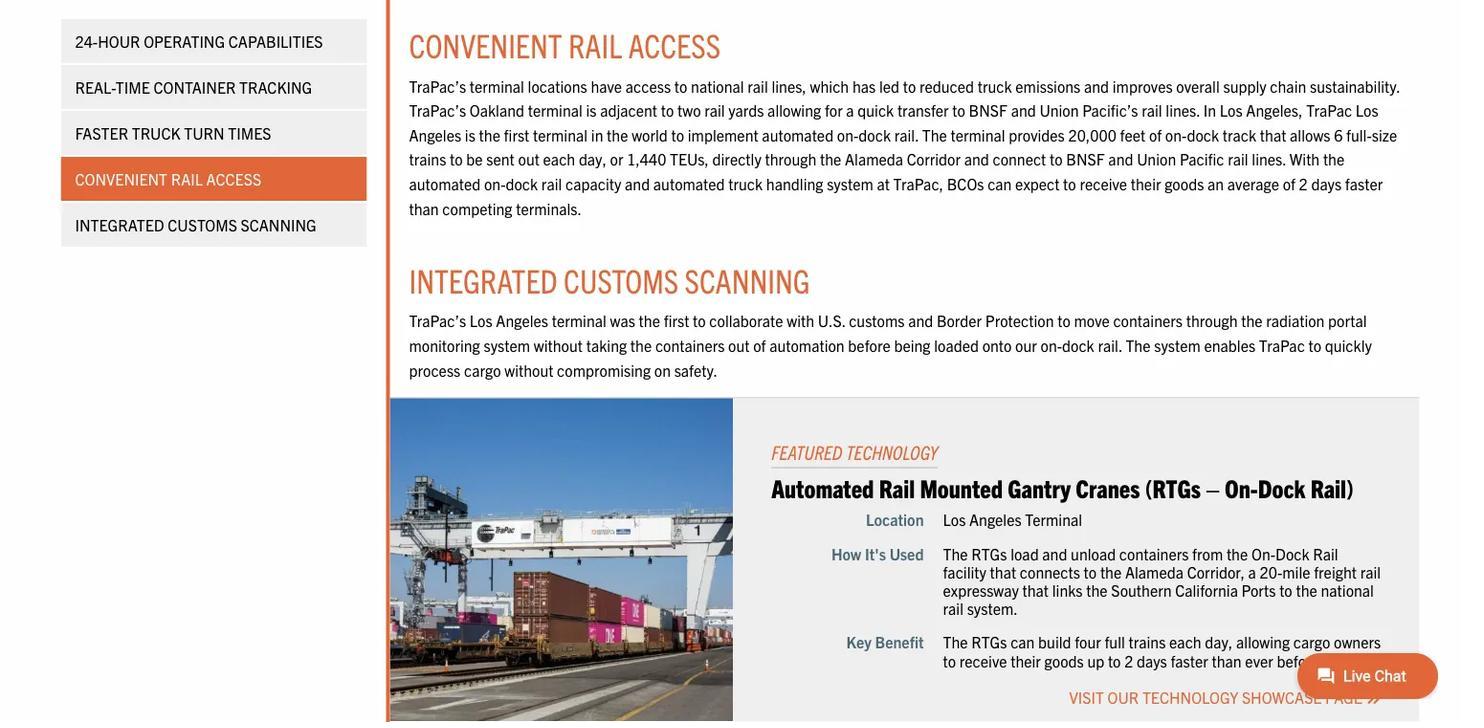 Task type: vqa. For each thing, say whether or not it's contained in the screenshot.
the rightmost Access
yes



Task type: describe. For each thing, give the bounding box(es) containing it.
sent
[[486, 149, 515, 169]]

the rtgs load and unload containers from the on-dock rail facility that connects to the alameda corridor, a 20-mile freight rail expressway that links the southern california ports to the national rail system.
[[943, 544, 1381, 618]]

0 horizontal spatial automated
[[409, 174, 481, 193]]

our
[[1015, 336, 1037, 355]]

key benefit
[[846, 633, 924, 652]]

to left collaborate
[[693, 311, 706, 330]]

1 horizontal spatial customs
[[564, 259, 679, 300]]

1 horizontal spatial of
[[1149, 125, 1162, 144]]

two
[[678, 100, 701, 120]]

1 horizontal spatial technology
[[1143, 688, 1239, 707]]

and inside trapac's los angeles terminal was the first to collaborate with u.s. customs and border protection to move containers through the radiation portal monitoring system without taking the containers out of automation before being loaded onto our on-dock rail. the system enables trapac to quickly process cargo without compromising on safety.
[[908, 311, 933, 330]]

1 vertical spatial without
[[505, 360, 554, 379]]

handling
[[766, 174, 823, 193]]

can inside the rtgs can build four full trains each day, allowing cargo owners to receive their goods up to 2 days faster than ever before.
[[1011, 633, 1035, 652]]

dock inside the featured technology automated rail mounted gantry cranes (rtgs – on-dock rail)
[[1258, 472, 1306, 503]]

customs
[[849, 311, 905, 330]]

to right ports
[[1280, 581, 1293, 600]]

1 horizontal spatial that
[[1023, 581, 1049, 600]]

to left be at the left top of the page
[[450, 149, 463, 169]]

has
[[853, 76, 876, 95]]

rail. inside trapac's los angeles terminal was the first to collaborate with u.s. customs and border protection to move containers through the radiation portal monitoring system without taking the containers out of automation before being loaded onto our on-dock rail. the system enables trapac to quickly process cargo without compromising on safety.
[[1098, 336, 1122, 355]]

trapac's for convenient rail access
[[409, 76, 466, 95]]

los inside trapac's los angeles terminal was the first to collaborate with u.s. customs and border protection to move containers through the radiation portal monitoring system without taking the containers out of automation before being loaded onto our on-dock rail. the system enables trapac to quickly process cargo without compromising on safety.
[[470, 311, 493, 330]]

loaded
[[934, 336, 979, 355]]

emissions
[[1016, 76, 1081, 95]]

0 vertical spatial without
[[534, 336, 583, 355]]

rail up the have
[[568, 24, 622, 65]]

tracking
[[239, 78, 312, 97]]

provides
[[1009, 125, 1065, 144]]

rail down improves
[[1142, 100, 1162, 120]]

to up the expect at the right
[[1050, 149, 1063, 169]]

southern
[[1111, 581, 1172, 600]]

of inside trapac's los angeles terminal was the first to collaborate with u.s. customs and border protection to move containers through the radiation portal monitoring system without taking the containers out of automation before being loaded onto our on-dock rail. the system enables trapac to quickly process cargo without compromising on safety.
[[753, 336, 766, 355]]

compromising
[[557, 360, 651, 379]]

have
[[591, 76, 622, 95]]

1 vertical spatial integrated
[[409, 259, 558, 300]]

sustainability.
[[1310, 76, 1400, 95]]

2 inside the trapac's terminal locations have access to national rail lines, which has led to reduced truck emissions and improves overall supply chain sustainability. trapac's oakland terminal is adjacent to two rail yards allowing for a quick transfer to bnsf and union pacific's rail lines. in los angeles, trapac los angeles is the first terminal in the world to implement automated on-dock rail. the terminal provides 20,000 feet of on-dock track that allows 6 full-size trains to be sent out each day, or 1,440 teus, directly through the alameda corridor and connect to bnsf and union pacific rail lines. with the automated on-dock rail capacity and automated truck handling system at trapac, bcos can expect to receive their goods an average of 2 days faster than competing terminals.
[[1299, 174, 1308, 193]]

system.
[[967, 599, 1018, 618]]

receive inside the rtgs can build four full trains each day, allowing cargo owners to receive their goods up to 2 days faster than ever before.
[[960, 651, 1007, 670]]

out inside trapac's los angeles terminal was the first to collaborate with u.s. customs and border protection to move containers through the radiation portal monitoring system without taking the containers out of automation before being loaded onto our on-dock rail. the system enables trapac to quickly process cargo without compromising on safety.
[[728, 336, 750, 355]]

locations
[[528, 76, 587, 95]]

faster inside the rtgs can build four full trains each day, allowing cargo owners to receive their goods up to 2 days faster than ever before.
[[1171, 651, 1208, 670]]

to down two
[[671, 125, 684, 144]]

angeles inside trapac's los angeles terminal was the first to collaborate with u.s. customs and border protection to move containers through the radiation portal monitoring system without taking the containers out of automation before being loaded onto our on-dock rail. the system enables trapac to quickly process cargo without compromising on safety.
[[496, 311, 548, 330]]

technology inside the featured technology automated rail mounted gantry cranes (rtgs – on-dock rail)
[[846, 440, 938, 464]]

implement
[[688, 125, 759, 144]]

be
[[466, 149, 483, 169]]

integrated customs scanning link
[[61, 203, 367, 247]]

goods inside the trapac's terminal locations have access to national rail lines, which has led to reduced truck emissions and improves overall supply chain sustainability. trapac's oakland terminal is adjacent to two rail yards allowing for a quick transfer to bnsf and union pacific's rail lines. in los angeles, trapac los angeles is the first terminal in the world to implement automated on-dock rail. the terminal provides 20,000 feet of on-dock track that allows 6 full-size trains to be sent out each day, or 1,440 teus, directly through the alameda corridor and connect to bnsf and union pacific rail lines. with the automated on-dock rail capacity and automated truck handling system at trapac, bcos can expect to receive their goods an average of 2 days faster than competing terminals.
[[1165, 174, 1204, 193]]

through inside trapac's los angeles terminal was the first to collaborate with u.s. customs and border protection to move containers through the radiation portal monitoring system without taking the containers out of automation before being loaded onto our on-dock rail. the system enables trapac to quickly process cargo without compromising on safety.
[[1186, 311, 1238, 330]]

terminals.
[[516, 198, 582, 218]]

through inside the trapac's terminal locations have access to national rail lines, which has led to reduced truck emissions and improves overall supply chain sustainability. trapac's oakland terminal is adjacent to two rail yards allowing for a quick transfer to bnsf and union pacific's rail lines. in los angeles, trapac los angeles is the first terminal in the world to implement automated on-dock rail. the terminal provides 20,000 feet of on-dock track that allows 6 full-size trains to be sent out each day, or 1,440 teus, directly through the alameda corridor and connect to bnsf and union pacific rail lines. with the automated on-dock rail capacity and automated truck handling system at trapac, bcos can expect to receive their goods an average of 2 days faster than competing terminals.
[[765, 149, 817, 169]]

four
[[1075, 633, 1101, 652]]

ports
[[1242, 581, 1276, 600]]

visit our technology showcase page link
[[1069, 688, 1381, 707]]

move
[[1074, 311, 1110, 330]]

dock up pacific
[[1187, 125, 1219, 144]]

1 vertical spatial lines.
[[1252, 149, 1286, 169]]

real-
[[75, 78, 116, 97]]

how it's used
[[832, 544, 924, 563]]

to right the expect at the right
[[1063, 174, 1076, 193]]

radiation
[[1266, 311, 1325, 330]]

from
[[1192, 544, 1223, 563]]

0 horizontal spatial bnsf
[[969, 100, 1008, 120]]

alameda inside "the rtgs load and unload containers from the on-dock rail facility that connects to the alameda corridor, a 20-mile freight rail expressway that links the southern california ports to the national rail system."
[[1125, 562, 1184, 581]]

1 vertical spatial is
[[465, 125, 476, 144]]

first inside the trapac's terminal locations have access to national rail lines, which has led to reduced truck emissions and improves overall supply chain sustainability. trapac's oakland terminal is adjacent to two rail yards allowing for a quick transfer to bnsf and union pacific's rail lines. in los angeles, trapac los angeles is the first terminal in the world to implement automated on-dock rail. the terminal provides 20,000 feet of on-dock track that allows 6 full-size trains to be sent out each day, or 1,440 teus, directly through the alameda corridor and connect to bnsf and union pacific rail lines. with the automated on-dock rail capacity and automated truck handling system at trapac, bcos can expect to receive their goods an average of 2 days faster than competing terminals.
[[504, 125, 530, 144]]

each inside the rtgs can build four full trains each day, allowing cargo owners to receive their goods up to 2 days faster than ever before.
[[1169, 633, 1202, 652]]

led
[[879, 76, 900, 95]]

key
[[846, 633, 872, 652]]

0 vertical spatial convenient
[[409, 24, 562, 65]]

with
[[1290, 149, 1320, 169]]

protection
[[985, 311, 1054, 330]]

connect
[[993, 149, 1046, 169]]

mounted
[[920, 472, 1003, 503]]

featured technology automated rail mounted gantry cranes (rtgs – on-dock rail)
[[771, 440, 1354, 503]]

0 vertical spatial customs
[[168, 215, 237, 234]]

and inside "the rtgs load and unload containers from the on-dock rail facility that connects to the alameda corridor, a 20-mile freight rail expressway that links the southern california ports to the national rail system."
[[1042, 544, 1067, 563]]

collaborate
[[709, 311, 783, 330]]

turn
[[184, 123, 224, 143]]

their inside the trapac's terminal locations have access to national rail lines, which has led to reduced truck emissions and improves overall supply chain sustainability. trapac's oakland terminal is adjacent to two rail yards allowing for a quick transfer to bnsf and union pacific's rail lines. in los angeles, trapac los angeles is the first terminal in the world to implement automated on-dock rail. the terminal provides 20,000 feet of on-dock track that allows 6 full-size trains to be sent out each day, or 1,440 teus, directly through the alameda corridor and connect to bnsf and union pacific rail lines. with the automated on-dock rail capacity and automated truck handling system at trapac, bcos can expect to receive their goods an average of 2 days faster than competing terminals.
[[1131, 174, 1161, 193]]

safety.
[[674, 360, 718, 379]]

trapac's for integrated customs scanning
[[409, 311, 466, 330]]

to right benefit
[[943, 651, 956, 670]]

automation
[[770, 336, 845, 355]]

teus,
[[670, 149, 709, 169]]

directly
[[713, 149, 762, 169]]

0 horizontal spatial access
[[206, 169, 261, 189]]

trains inside the rtgs can build four full trains each day, allowing cargo owners to receive their goods up to 2 days faster than ever before.
[[1129, 633, 1166, 652]]

owners
[[1334, 633, 1381, 652]]

terminal down locations
[[528, 100, 583, 120]]

featured
[[771, 440, 843, 464]]

angeles inside the trapac's terminal locations have access to national rail lines, which has led to reduced truck emissions and improves overall supply chain sustainability. trapac's oakland terminal is adjacent to two rail yards allowing for a quick transfer to bnsf and union pacific's rail lines. in los angeles, trapac los angeles is the first terminal in the world to implement automated on-dock rail. the terminal provides 20,000 feet of on-dock track that allows 6 full-size trains to be sent out each day, or 1,440 teus, directly through the alameda corridor and connect to bnsf and union pacific rail lines. with the automated on-dock rail capacity and automated truck handling system at trapac, bcos can expect to receive their goods an average of 2 days faster than competing terminals.
[[409, 125, 461, 144]]

links
[[1052, 581, 1083, 600]]

u.s.
[[818, 311, 845, 330]]

2 horizontal spatial system
[[1154, 336, 1201, 355]]

visit our technology showcase page
[[1069, 688, 1366, 707]]

to up two
[[675, 76, 688, 95]]

or
[[610, 149, 623, 169]]

1 vertical spatial bnsf
[[1066, 149, 1105, 169]]

feet
[[1120, 125, 1146, 144]]

terminal up connect
[[951, 125, 1005, 144]]

on- inside "the rtgs load and unload containers from the on-dock rail facility that connects to the alameda corridor, a 20-mile freight rail expressway that links the southern california ports to the national rail system."
[[1252, 544, 1276, 563]]

rail right two
[[705, 100, 725, 120]]

capabilities
[[229, 32, 323, 51]]

allowing inside the rtgs can build four full trains each day, allowing cargo owners to receive their goods up to 2 days faster than ever before.
[[1236, 633, 1290, 652]]

ever
[[1245, 651, 1274, 670]]

trapac's terminal locations have access to national rail lines, which has led to reduced truck emissions and improves overall supply chain sustainability. trapac's oakland terminal is adjacent to two rail yards allowing for a quick transfer to bnsf and union pacific's rail lines. in los angeles, trapac los angeles is the first terminal in the world to implement automated on-dock rail. the terminal provides 20,000 feet of on-dock track that allows 6 full-size trains to be sent out each day, or 1,440 teus, directly through the alameda corridor and connect to bnsf and union pacific rail lines. with the automated on-dock rail capacity and automated truck handling system at trapac, bcos can expect to receive their goods an average of 2 days faster than competing terminals.
[[409, 76, 1400, 218]]

real-time container tracking
[[75, 78, 312, 97]]

container
[[154, 78, 236, 97]]

cargo inside the rtgs can build four full trains each day, allowing cargo owners to receive their goods up to 2 days faster than ever before.
[[1294, 633, 1331, 652]]

terminal inside trapac's los angeles terminal was the first to collaborate with u.s. customs and border protection to move containers through the radiation portal monitoring system without taking the containers out of automation before being loaded onto our on-dock rail. the system enables trapac to quickly process cargo without compromising on safety.
[[552, 311, 607, 330]]

0 horizontal spatial integrated
[[75, 215, 164, 234]]

1 vertical spatial scanning
[[685, 259, 810, 300]]

rail inside 'convenient rail access' link
[[171, 169, 203, 189]]

expressway
[[943, 581, 1019, 600]]

on- up pacific
[[1165, 125, 1187, 144]]

gantry
[[1008, 472, 1071, 503]]

being
[[894, 336, 931, 355]]

yards
[[729, 100, 764, 120]]

to left the move
[[1058, 311, 1071, 330]]

each inside the trapac's terminal locations have access to national rail lines, which has led to reduced truck emissions and improves overall supply chain sustainability. trapac's oakland terminal is adjacent to two rail yards allowing for a quick transfer to bnsf and union pacific's rail lines. in los angeles, trapac los angeles is the first terminal in the world to implement automated on-dock rail. the terminal provides 20,000 feet of on-dock track that allows 6 full-size trains to be sent out each day, or 1,440 teus, directly through the alameda corridor and connect to bnsf and union pacific rail lines. with the automated on-dock rail capacity and automated truck handling system at trapac, bcos can expect to receive their goods an average of 2 days faster than competing terminals.
[[543, 149, 575, 169]]

cargo inside trapac's los angeles terminal was the first to collaborate with u.s. customs and border protection to move containers through the radiation portal monitoring system without taking the containers out of automation before being loaded onto our on-dock rail. the system enables trapac to quickly process cargo without compromising on safety.
[[464, 360, 501, 379]]

rail inside the featured technology automated rail mounted gantry cranes (rtgs – on-dock rail)
[[879, 472, 915, 503]]

in
[[1204, 100, 1216, 120]]

quickly
[[1325, 336, 1372, 355]]

1,440
[[627, 149, 666, 169]]

to right led on the right top of page
[[903, 76, 916, 95]]

the inside the rtgs can build four full trains each day, allowing cargo owners to receive their goods up to 2 days faster than ever before.
[[943, 633, 968, 652]]

convenient rail access link
[[61, 157, 367, 201]]

average
[[1228, 174, 1279, 193]]

on- down for
[[837, 125, 859, 144]]

rail right freight
[[1361, 562, 1381, 581]]

freight
[[1314, 562, 1357, 581]]

and up bcos
[[964, 149, 989, 169]]

0 horizontal spatial that
[[990, 562, 1016, 581]]

how
[[832, 544, 861, 563]]

20-
[[1260, 562, 1283, 581]]

portal
[[1328, 311, 1367, 330]]

before.
[[1277, 651, 1324, 670]]

load
[[1011, 544, 1039, 563]]

our
[[1108, 688, 1139, 707]]

truck
[[132, 123, 180, 143]]

and down feet
[[1109, 149, 1134, 169]]

first inside trapac's los angeles terminal was the first to collaborate with u.s. customs and border protection to move containers through the radiation portal monitoring system without taking the containers out of automation before being loaded onto our on-dock rail. the system enables trapac to quickly process cargo without compromising on safety.
[[664, 311, 689, 330]]

faster
[[75, 123, 128, 143]]

1 horizontal spatial automated
[[653, 174, 725, 193]]

expect
[[1015, 174, 1060, 193]]

unload
[[1071, 544, 1116, 563]]

on- inside trapac's los angeles terminal was the first to collaborate with u.s. customs and border protection to move containers through the radiation portal monitoring system without taking the containers out of automation before being loaded onto our on-dock rail. the system enables trapac to quickly process cargo without compromising on safety.
[[1041, 336, 1062, 355]]

than inside the rtgs can build four full trains each day, allowing cargo owners to receive their goods up to 2 days faster than ever before.
[[1212, 651, 1242, 670]]

that inside the trapac's terminal locations have access to national rail lines, which has led to reduced truck emissions and improves overall supply chain sustainability. trapac's oakland terminal is adjacent to two rail yards allowing for a quick transfer to bnsf and union pacific's rail lines. in los angeles, trapac los angeles is the first terminal in the world to implement automated on-dock rail. the terminal provides 20,000 feet of on-dock track that allows 6 full-size trains to be sent out each day, or 1,440 teus, directly through the alameda corridor and connect to bnsf and union pacific rail lines. with the automated on-dock rail capacity and automated truck handling system at trapac, bcos can expect to receive their goods an average of 2 days faster than competing terminals.
[[1260, 125, 1287, 144]]

0 vertical spatial truck
[[978, 76, 1012, 95]]

it's
[[865, 544, 886, 563]]

trapac inside the trapac's terminal locations have access to national rail lines, which has led to reduced truck emissions and improves overall supply chain sustainability. trapac's oakland terminal is adjacent to two rail yards allowing for a quick transfer to bnsf and union pacific's rail lines. in los angeles, trapac los angeles is the first terminal in the world to implement automated on-dock rail. the terminal provides 20,000 feet of on-dock track that allows 6 full-size trains to be sent out each day, or 1,440 teus, directly through the alameda corridor and connect to bnsf and union pacific rail lines. with the automated on-dock rail capacity and automated truck handling system at trapac, bcos can expect to receive their goods an average of 2 days faster than competing terminals.
[[1306, 100, 1352, 120]]

faster inside the trapac's terminal locations have access to national rail lines, which has led to reduced truck emissions and improves overall supply chain sustainability. trapac's oakland terminal is adjacent to two rail yards allowing for a quick transfer to bnsf and union pacific's rail lines. in los angeles, trapac los angeles is the first terminal in the world to implement automated on-dock rail. the terminal provides 20,000 feet of on-dock track that allows 6 full-size trains to be sent out each day, or 1,440 teus, directly through the alameda corridor and connect to bnsf and union pacific rail lines. with the automated on-dock rail capacity and automated truck handling system at trapac, bcos can expect to receive their goods an average of 2 days faster than competing terminals.
[[1345, 174, 1383, 193]]

and up provides
[[1011, 100, 1036, 120]]



Task type: locate. For each thing, give the bounding box(es) containing it.
dock inside trapac's los angeles terminal was the first to collaborate with u.s. customs and border protection to move containers through the radiation portal monitoring system without taking the containers out of automation before being loaded onto our on-dock rail. the system enables trapac to quickly process cargo without compromising on safety.
[[1062, 336, 1095, 355]]

0 horizontal spatial truck
[[729, 174, 763, 193]]

customs up was
[[564, 259, 679, 300]]

convenient rail access down faster truck turn times at the top left
[[75, 169, 261, 189]]

adjacent
[[600, 100, 657, 120]]

the up corridor
[[922, 125, 947, 144]]

1 trapac's from the top
[[409, 76, 466, 95]]

rail up the location
[[879, 472, 915, 503]]

0 horizontal spatial allowing
[[768, 100, 821, 120]]

without left taking
[[534, 336, 583, 355]]

trapac down radiation
[[1259, 336, 1305, 355]]

2 vertical spatial of
[[753, 336, 766, 355]]

trains
[[409, 149, 446, 169], [1129, 633, 1166, 652]]

and up the being
[[908, 311, 933, 330]]

1 horizontal spatial is
[[586, 100, 597, 120]]

2 horizontal spatial automated
[[762, 125, 834, 144]]

los right in
[[1220, 100, 1243, 120]]

to
[[675, 76, 688, 95], [903, 76, 916, 95], [661, 100, 674, 120], [953, 100, 966, 120], [671, 125, 684, 144], [450, 149, 463, 169], [1050, 149, 1063, 169], [1063, 174, 1076, 193], [693, 311, 706, 330], [1058, 311, 1071, 330], [1309, 336, 1322, 355], [1084, 562, 1097, 581], [1280, 581, 1293, 600], [943, 651, 956, 670], [1108, 651, 1121, 670]]

automated down teus, at the left
[[653, 174, 725, 193]]

dock left freight
[[1276, 544, 1310, 563]]

allowing down lines,
[[768, 100, 821, 120]]

1 horizontal spatial convenient
[[409, 24, 562, 65]]

trapac's los angeles terminal was the first to collaborate with u.s. customs and border protection to move containers through the radiation portal monitoring system without taking the containers out of automation before being loaded onto our on-dock rail. the system enables trapac to quickly process cargo without compromising on safety.
[[409, 311, 1372, 379]]

california
[[1175, 581, 1238, 600]]

0 horizontal spatial than
[[409, 198, 439, 218]]

on- right our
[[1041, 336, 1062, 355]]

than left ever
[[1212, 651, 1242, 670]]

1 horizontal spatial convenient rail access
[[409, 24, 721, 65]]

days inside the rtgs can build four full trains each day, allowing cargo owners to receive their goods up to 2 days faster than ever before.
[[1137, 651, 1167, 670]]

the
[[479, 125, 500, 144], [607, 125, 628, 144], [820, 149, 842, 169], [1323, 149, 1345, 169], [639, 311, 660, 330], [1241, 311, 1263, 330], [631, 336, 652, 355], [1227, 544, 1248, 563], [1100, 562, 1122, 581], [1086, 581, 1108, 600], [1296, 581, 1318, 600]]

integrated down faster
[[75, 215, 164, 234]]

trains right full
[[1129, 633, 1166, 652]]

0 horizontal spatial technology
[[846, 440, 938, 464]]

solid image
[[1366, 690, 1381, 706]]

trains left be at the left top of the page
[[409, 149, 446, 169]]

1 horizontal spatial union
[[1137, 149, 1176, 169]]

the left enables
[[1126, 336, 1151, 355]]

cargo left owners
[[1294, 633, 1331, 652]]

access down times
[[206, 169, 261, 189]]

than
[[409, 198, 439, 218], [1212, 651, 1242, 670]]

0 vertical spatial is
[[586, 100, 597, 120]]

0 horizontal spatial trains
[[409, 149, 446, 169]]

to right links
[[1084, 562, 1097, 581]]

dock down 'sent'
[[506, 174, 538, 193]]

connects
[[1020, 562, 1080, 581]]

out
[[518, 149, 540, 169], [728, 336, 750, 355]]

time
[[116, 78, 150, 97]]

containers
[[1113, 311, 1183, 330], [655, 336, 725, 355], [1120, 544, 1189, 563]]

before
[[848, 336, 891, 355]]

than inside the trapac's terminal locations have access to national rail lines, which has led to reduced truck emissions and improves overall supply chain sustainability. trapac's oakland terminal is adjacent to two rail yards allowing for a quick transfer to bnsf and union pacific's rail lines. in los angeles, trapac los angeles is the first terminal in the world to implement automated on-dock rail. the terminal provides 20,000 feet of on-dock track that allows 6 full-size trains to be sent out each day, or 1,440 teus, directly through the alameda corridor and connect to bnsf and union pacific rail lines. with the automated on-dock rail capacity and automated truck handling system at trapac, bcos can expect to receive their goods an average of 2 days faster than competing terminals.
[[409, 198, 439, 218]]

trapac's
[[409, 76, 466, 95], [409, 100, 466, 120], [409, 311, 466, 330]]

0 horizontal spatial is
[[465, 125, 476, 144]]

competing
[[442, 198, 513, 218]]

automated
[[762, 125, 834, 144], [409, 174, 481, 193], [653, 174, 725, 193]]

integrated customs scanning down 'convenient rail access' link
[[75, 215, 317, 234]]

showcase
[[1242, 688, 1322, 707]]

their down feet
[[1131, 174, 1161, 193]]

1 horizontal spatial bnsf
[[1066, 149, 1105, 169]]

trapac's inside trapac's los angeles terminal was the first to collaborate with u.s. customs and border protection to move containers through the radiation portal monitoring system without taking the containers out of automation before being loaded onto our on-dock rail. the system enables trapac to quickly process cargo without compromising on safety.
[[409, 311, 466, 330]]

access up access
[[628, 24, 721, 65]]

1 horizontal spatial out
[[728, 336, 750, 355]]

union
[[1040, 100, 1079, 120], [1137, 149, 1176, 169]]

to down radiation
[[1309, 336, 1322, 355]]

integrated customs scanning up was
[[409, 259, 810, 300]]

1 vertical spatial day,
[[1205, 633, 1233, 652]]

rtgs inside the rtgs can build four full trains each day, allowing cargo owners to receive their goods up to 2 days faster than ever before.
[[972, 633, 1007, 652]]

2 vertical spatial angeles
[[969, 510, 1022, 529]]

24-hour operating capabilities link
[[61, 19, 367, 63]]

2 horizontal spatial angeles
[[969, 510, 1022, 529]]

day, inside the trapac's terminal locations have access to national rail lines, which has led to reduced truck emissions and improves overall supply chain sustainability. trapac's oakland terminal is adjacent to two rail yards allowing for a quick transfer to bnsf and union pacific's rail lines. in los angeles, trapac los angeles is the first terminal in the world to implement automated on-dock rail. the terminal provides 20,000 feet of on-dock track that allows 6 full-size trains to be sent out each day, or 1,440 teus, directly through the alameda corridor and connect to bnsf and union pacific rail lines. with the automated on-dock rail capacity and automated truck handling system at trapac, bcos can expect to receive their goods an average of 2 days faster than competing terminals.
[[579, 149, 607, 169]]

transfer
[[898, 100, 949, 120]]

trapac
[[1306, 100, 1352, 120], [1259, 336, 1305, 355]]

0 vertical spatial than
[[409, 198, 439, 218]]

1 horizontal spatial 2
[[1299, 174, 1308, 193]]

world
[[632, 125, 668, 144]]

times
[[228, 123, 271, 143]]

the up expressway
[[943, 544, 968, 563]]

automated down for
[[762, 125, 834, 144]]

0 vertical spatial integrated customs scanning
[[75, 215, 317, 234]]

0 vertical spatial access
[[628, 24, 721, 65]]

1 horizontal spatial system
[[827, 174, 873, 193]]

pacific's
[[1083, 100, 1138, 120]]

technology up the location
[[846, 440, 938, 464]]

1 vertical spatial through
[[1186, 311, 1238, 330]]

chain
[[1270, 76, 1307, 95]]

0 vertical spatial a
[[846, 100, 854, 120]]

system left "at"
[[827, 174, 873, 193]]

24-
[[75, 32, 98, 51]]

dock down the move
[[1062, 336, 1095, 355]]

1 vertical spatial convenient rail access
[[75, 169, 261, 189]]

0 vertical spatial cargo
[[464, 360, 501, 379]]

real-time container tracking link
[[61, 65, 367, 109]]

2 horizontal spatial of
[[1283, 174, 1296, 193]]

quick
[[858, 100, 894, 120]]

1 vertical spatial faster
[[1171, 651, 1208, 670]]

to down reduced
[[953, 100, 966, 120]]

faster truck turn times
[[75, 123, 271, 143]]

system inside the trapac's terminal locations have access to national rail lines, which has led to reduced truck emissions and improves overall supply chain sustainability. trapac's oakland terminal is adjacent to two rail yards allowing for a quick transfer to bnsf and union pacific's rail lines. in los angeles, trapac los angeles is the first terminal in the world to implement automated on-dock rail. the terminal provides 20,000 feet of on-dock track that allows 6 full-size trains to be sent out each day, or 1,440 teus, directly through the alameda corridor and connect to bnsf and union pacific rail lines. with the automated on-dock rail capacity and automated truck handling system at trapac, bcos can expect to receive their goods an average of 2 days faster than competing terminals.
[[827, 174, 873, 193]]

0 horizontal spatial trapac
[[1259, 336, 1305, 355]]

truck right reduced
[[978, 76, 1012, 95]]

0 vertical spatial rtgs
[[972, 544, 1007, 563]]

2 vertical spatial trapac's
[[409, 311, 466, 330]]

receive inside the trapac's terminal locations have access to national rail lines, which has led to reduced truck emissions and improves overall supply chain sustainability. trapac's oakland terminal is adjacent to two rail yards allowing for a quick transfer to bnsf and union pacific's rail lines. in los angeles, trapac los angeles is the first terminal in the world to implement automated on-dock rail. the terminal provides 20,000 feet of on-dock track that allows 6 full-size trains to be sent out each day, or 1,440 teus, directly through the alameda corridor and connect to bnsf and union pacific rail lines. with the automated on-dock rail capacity and automated truck handling system at trapac, bcos can expect to receive their goods an average of 2 days faster than competing terminals.
[[1080, 174, 1127, 193]]

2 trapac's from the top
[[409, 100, 466, 120]]

0 horizontal spatial angeles
[[409, 125, 461, 144]]

1 horizontal spatial receive
[[1080, 174, 1127, 193]]

first
[[504, 125, 530, 144], [664, 311, 689, 330]]

terminal up oakland
[[470, 76, 524, 95]]

facility
[[943, 562, 987, 581]]

customs down 'convenient rail access' link
[[168, 215, 237, 234]]

each down the california
[[1169, 633, 1202, 652]]

in
[[591, 125, 603, 144]]

0 vertical spatial rail.
[[895, 125, 919, 144]]

1 vertical spatial a
[[1248, 562, 1256, 581]]

angeles,
[[1246, 100, 1303, 120]]

scanning down 'convenient rail access' link
[[241, 215, 317, 234]]

1 horizontal spatial cargo
[[1294, 633, 1331, 652]]

0 vertical spatial scanning
[[241, 215, 317, 234]]

a inside "the rtgs load and unload containers from the on-dock rail facility that connects to the alameda corridor, a 20-mile freight rail expressway that links the southern california ports to the national rail system."
[[1248, 562, 1256, 581]]

first up on
[[664, 311, 689, 330]]

los up full-
[[1356, 100, 1379, 120]]

each up capacity
[[543, 149, 575, 169]]

out right 'sent'
[[518, 149, 540, 169]]

terminal left in
[[533, 125, 588, 144]]

0 vertical spatial containers
[[1113, 311, 1183, 330]]

union down emissions
[[1040, 100, 1079, 120]]

1 horizontal spatial angeles
[[496, 311, 548, 330]]

to right up
[[1108, 651, 1121, 670]]

day, left the or
[[579, 149, 607, 169]]

rail.
[[895, 125, 919, 144], [1098, 336, 1122, 355]]

los down mounted
[[943, 510, 966, 529]]

integrated down 'competing'
[[409, 259, 558, 300]]

1 vertical spatial of
[[1283, 174, 1296, 193]]

0 horizontal spatial customs
[[168, 215, 237, 234]]

0 horizontal spatial scanning
[[241, 215, 317, 234]]

0 vertical spatial trains
[[409, 149, 446, 169]]

containers up southern
[[1120, 544, 1189, 563]]

cargo down monitoring
[[464, 360, 501, 379]]

trapac,
[[893, 174, 944, 193]]

rail down track
[[1228, 149, 1249, 169]]

days inside the trapac's terminal locations have access to national rail lines, which has led to reduced truck emissions and improves overall supply chain sustainability. trapac's oakland terminal is adjacent to two rail yards allowing for a quick transfer to bnsf and union pacific's rail lines. in los angeles, trapac los angeles is the first terminal in the world to implement automated on-dock rail. the terminal provides 20,000 feet of on-dock track that allows 6 full-size trains to be sent out each day, or 1,440 teus, directly through the alameda corridor and connect to bnsf and union pacific rail lines. with the automated on-dock rail capacity and automated truck handling system at trapac, bcos can expect to receive their goods an average of 2 days faster than competing terminals.
[[1312, 174, 1342, 193]]

1 horizontal spatial days
[[1312, 174, 1342, 193]]

0 horizontal spatial convenient rail access
[[75, 169, 261, 189]]

is up be at the left top of the page
[[465, 125, 476, 144]]

0 horizontal spatial union
[[1040, 100, 1079, 120]]

an
[[1208, 174, 1224, 193]]

1 horizontal spatial integrated customs scanning
[[409, 259, 810, 300]]

rtgs for load
[[972, 544, 1007, 563]]

with
[[787, 311, 814, 330]]

on
[[654, 360, 671, 379]]

goods inside the rtgs can build four full trains each day, allowing cargo owners to receive their goods up to 2 days faster than ever before.
[[1045, 651, 1084, 670]]

automated
[[771, 472, 874, 503]]

0 vertical spatial goods
[[1165, 174, 1204, 193]]

national inside "the rtgs load and unload containers from the on-dock rail facility that connects to the alameda corridor, a 20-mile freight rail expressway that links the southern california ports to the national rail system."
[[1321, 581, 1374, 600]]

alameda up "at"
[[845, 149, 903, 169]]

1 vertical spatial convenient
[[75, 169, 168, 189]]

2
[[1299, 174, 1308, 193], [1125, 651, 1133, 670]]

bnsf down 20,000
[[1066, 149, 1105, 169]]

first up 'sent'
[[504, 125, 530, 144]]

rtgs down system. at right
[[972, 633, 1007, 652]]

1 vertical spatial allowing
[[1236, 633, 1290, 652]]

up
[[1088, 651, 1105, 670]]

system left enables
[[1154, 336, 1201, 355]]

scanning
[[241, 215, 317, 234], [685, 259, 810, 300]]

rail up "terminals."
[[542, 174, 562, 193]]

containers inside "the rtgs load and unload containers from the on-dock rail facility that connects to the alameda corridor, a 20-mile freight rail expressway that links the southern california ports to the national rail system."
[[1120, 544, 1189, 563]]

1 horizontal spatial lines.
[[1252, 149, 1286, 169]]

containers right the move
[[1113, 311, 1183, 330]]

1 horizontal spatial integrated
[[409, 259, 558, 300]]

24-hour operating capabilities
[[75, 32, 323, 51]]

1 vertical spatial can
[[1011, 633, 1035, 652]]

can inside the trapac's terminal locations have access to national rail lines, which has led to reduced truck emissions and improves overall supply chain sustainability. trapac's oakland terminal is adjacent to two rail yards allowing for a quick transfer to bnsf and union pacific's rail lines. in los angeles, trapac los angeles is the first terminal in the world to implement automated on-dock rail. the terminal provides 20,000 feet of on-dock track that allows 6 full-size trains to be sent out each day, or 1,440 teus, directly through the alameda corridor and connect to bnsf and union pacific rail lines. with the automated on-dock rail capacity and automated truck handling system at trapac, bcos can expect to receive their goods an average of 2 days faster than competing terminals.
[[988, 174, 1012, 193]]

access
[[628, 24, 721, 65], [206, 169, 261, 189]]

rtgs
[[972, 544, 1007, 563], [972, 633, 1007, 652]]

0 vertical spatial integrated
[[75, 215, 164, 234]]

alameda inside the trapac's terminal locations have access to national rail lines, which has led to reduced truck emissions and improves overall supply chain sustainability. trapac's oakland terminal is adjacent to two rail yards allowing for a quick transfer to bnsf and union pacific's rail lines. in los angeles, trapac los angeles is the first terminal in the world to implement automated on-dock rail. the terminal provides 20,000 feet of on-dock track that allows 6 full-size trains to be sent out each day, or 1,440 teus, directly through the alameda corridor and connect to bnsf and union pacific rail lines. with the automated on-dock rail capacity and automated truck handling system at trapac, bcos can expect to receive their goods an average of 2 days faster than competing terminals.
[[845, 149, 903, 169]]

days right full
[[1137, 651, 1167, 670]]

the rtgs can build four full trains each day, allowing cargo owners to receive their goods up to 2 days faster than ever before.
[[943, 633, 1381, 670]]

1 horizontal spatial a
[[1248, 562, 1256, 581]]

rail right mile
[[1313, 544, 1339, 563]]

1 vertical spatial technology
[[1143, 688, 1239, 707]]

rail. inside the trapac's terminal locations have access to national rail lines, which has led to reduced truck emissions and improves overall supply chain sustainability. trapac's oakland terminal is adjacent to two rail yards allowing for a quick transfer to bnsf and union pacific's rail lines. in los angeles, trapac los angeles is the first terminal in the world to implement automated on-dock rail. the terminal provides 20,000 feet of on-dock track that allows 6 full-size trains to be sent out each day, or 1,440 teus, directly through the alameda corridor and connect to bnsf and union pacific rail lines. with the automated on-dock rail capacity and automated truck handling system at trapac, bcos can expect to receive their goods an average of 2 days faster than competing terminals.
[[895, 125, 919, 144]]

without
[[534, 336, 583, 355], [505, 360, 554, 379]]

1 horizontal spatial trains
[[1129, 633, 1166, 652]]

the inside trapac's los angeles terminal was the first to collaborate with u.s. customs and border protection to move containers through the radiation portal monitoring system without taking the containers out of automation before being loaded onto our on-dock rail. the system enables trapac to quickly process cargo without compromising on safety.
[[1126, 336, 1151, 355]]

pacific
[[1180, 149, 1224, 169]]

system right monitoring
[[484, 336, 530, 355]]

1 vertical spatial out
[[728, 336, 750, 355]]

operating
[[144, 32, 225, 51]]

1 horizontal spatial access
[[628, 24, 721, 65]]

1 vertical spatial goods
[[1045, 651, 1084, 670]]

rail down facility
[[943, 599, 964, 618]]

onto
[[982, 336, 1012, 355]]

day, inside the rtgs can build four full trains each day, allowing cargo owners to receive their goods up to 2 days faster than ever before.
[[1205, 633, 1233, 652]]

1 horizontal spatial alameda
[[1125, 562, 1184, 581]]

0 vertical spatial dock
[[1258, 472, 1306, 503]]

supply
[[1223, 76, 1267, 95]]

1 vertical spatial containers
[[655, 336, 725, 355]]

trapac up 6
[[1306, 100, 1352, 120]]

3 trapac's from the top
[[409, 311, 466, 330]]

their down system. at right
[[1011, 651, 1041, 670]]

0 horizontal spatial receive
[[960, 651, 1007, 670]]

1 vertical spatial on-
[[1252, 544, 1276, 563]]

0 vertical spatial technology
[[846, 440, 938, 464]]

1 vertical spatial alameda
[[1125, 562, 1184, 581]]

on- up ports
[[1252, 544, 1276, 563]]

0 vertical spatial day,
[[579, 149, 607, 169]]

1 horizontal spatial scanning
[[685, 259, 810, 300]]

out inside the trapac's terminal locations have access to national rail lines, which has led to reduced truck emissions and improves overall supply chain sustainability. trapac's oakland terminal is adjacent to two rail yards allowing for a quick transfer to bnsf and union pacific's rail lines. in los angeles, trapac los angeles is the first terminal in the world to implement automated on-dock rail. the terminal provides 20,000 feet of on-dock track that allows 6 full-size trains to be sent out each day, or 1,440 teus, directly through the alameda corridor and connect to bnsf and union pacific rail lines. with the automated on-dock rail capacity and automated truck handling system at trapac, bcos can expect to receive their goods an average of 2 days faster than competing terminals.
[[518, 149, 540, 169]]

their inside the rtgs can build four full trains each day, allowing cargo owners to receive their goods up to 2 days faster than ever before.
[[1011, 651, 1041, 670]]

1 vertical spatial each
[[1169, 633, 1202, 652]]

1 vertical spatial their
[[1011, 651, 1041, 670]]

receive down 20,000
[[1080, 174, 1127, 193]]

terminal up taking
[[552, 311, 607, 330]]

on- down 'sent'
[[484, 174, 506, 193]]

goods down pacific
[[1165, 174, 1204, 193]]

1 horizontal spatial rail.
[[1098, 336, 1122, 355]]

a right for
[[846, 100, 854, 120]]

0 horizontal spatial out
[[518, 149, 540, 169]]

1 rtgs from the top
[[972, 544, 1007, 563]]

integrated
[[75, 215, 164, 234], [409, 259, 558, 300]]

oakland
[[470, 100, 524, 120]]

hour
[[98, 32, 140, 51]]

2 down with
[[1299, 174, 1308, 193]]

trains inside the trapac's terminal locations have access to national rail lines, which has led to reduced truck emissions and improves overall supply chain sustainability. trapac's oakland terminal is adjacent to two rail yards allowing for a quick transfer to bnsf and union pacific's rail lines. in los angeles, trapac los angeles is the first terminal in the world to implement automated on-dock rail. the terminal provides 20,000 feet of on-dock track that allows 6 full-size trains to be sent out each day, or 1,440 teus, directly through the alameda corridor and connect to bnsf and union pacific rail lines. with the automated on-dock rail capacity and automated truck handling system at trapac, bcos can expect to receive their goods an average of 2 days faster than competing terminals.
[[409, 149, 446, 169]]

reduced
[[920, 76, 974, 95]]

system
[[827, 174, 873, 193], [484, 336, 530, 355], [1154, 336, 1201, 355]]

and down 1,440
[[625, 174, 650, 193]]

page
[[1326, 688, 1363, 707]]

0 vertical spatial first
[[504, 125, 530, 144]]

mile
[[1283, 562, 1311, 581]]

which
[[810, 76, 849, 95]]

can down connect
[[988, 174, 1012, 193]]

the inside "the rtgs load and unload containers from the on-dock rail facility that connects to the alameda corridor, a 20-mile freight rail expressway that links the southern california ports to the national rail system."
[[943, 544, 968, 563]]

automated down be at the left top of the page
[[409, 174, 481, 193]]

0 horizontal spatial national
[[691, 76, 744, 95]]

the inside the trapac's terminal locations have access to national rail lines, which has led to reduced truck emissions and improves overall supply chain sustainability. trapac's oakland terminal is adjacent to two rail yards allowing for a quick transfer to bnsf and union pacific's rail lines. in los angeles, trapac los angeles is the first terminal in the world to implement automated on-dock rail. the terminal provides 20,000 feet of on-dock track that allows 6 full-size trains to be sent out each day, or 1,440 teus, directly through the alameda corridor and connect to bnsf and union pacific rail lines. with the automated on-dock rail capacity and automated truck handling system at trapac, bcos can expect to receive their goods an average of 2 days faster than competing terminals.
[[922, 125, 947, 144]]

0 horizontal spatial first
[[504, 125, 530, 144]]

0 vertical spatial convenient rail access
[[409, 24, 721, 65]]

receive
[[1080, 174, 1127, 193], [960, 651, 1007, 670]]

days down with
[[1312, 174, 1342, 193]]

lines. up average on the top
[[1252, 149, 1286, 169]]

allowing inside the trapac's terminal locations have access to national rail lines, which has led to reduced truck emissions and improves overall supply chain sustainability. trapac's oakland terminal is adjacent to two rail yards allowing for a quick transfer to bnsf and union pacific's rail lines. in los angeles, trapac los angeles is the first terminal in the world to implement automated on-dock rail. the terminal provides 20,000 feet of on-dock track that allows 6 full-size trains to be sent out each day, or 1,440 teus, directly through the alameda corridor and connect to bnsf and union pacific rail lines. with the automated on-dock rail capacity and automated truck handling system at trapac, bcos can expect to receive their goods an average of 2 days faster than competing terminals.
[[768, 100, 821, 120]]

rtgs left load
[[972, 544, 1007, 563]]

on- inside the featured technology automated rail mounted gantry cranes (rtgs – on-dock rail)
[[1225, 472, 1258, 503]]

rail up yards
[[748, 76, 768, 95]]

used
[[890, 544, 924, 563]]

corridor
[[907, 149, 961, 169]]

2 inside the rtgs can build four full trains each day, allowing cargo owners to receive their goods up to 2 days faster than ever before.
[[1125, 651, 1133, 670]]

rtgs inside "the rtgs load and unload containers from the on-dock rail facility that connects to the alameda corridor, a 20-mile freight rail expressway that links the southern california ports to the national rail system."
[[972, 544, 1007, 563]]

0 vertical spatial lines.
[[1166, 100, 1200, 120]]

1 vertical spatial truck
[[729, 174, 763, 193]]

0 horizontal spatial 2
[[1125, 651, 1133, 670]]

and right load
[[1042, 544, 1067, 563]]

2 rtgs from the top
[[972, 633, 1007, 652]]

day,
[[579, 149, 607, 169], [1205, 633, 1233, 652]]

1 vertical spatial than
[[1212, 651, 1242, 670]]

trapac inside trapac's los angeles terminal was the first to collaborate with u.s. customs and border protection to move containers through the radiation portal monitoring system without taking the containers out of automation before being loaded onto our on-dock rail. the system enables trapac to quickly process cargo without compromising on safety.
[[1259, 336, 1305, 355]]

national inside the trapac's terminal locations have access to national rail lines, which has led to reduced truck emissions and improves overall supply chain sustainability. trapac's oakland terminal is adjacent to two rail yards allowing for a quick transfer to bnsf and union pacific's rail lines. in los angeles, trapac los angeles is the first terminal in the world to implement automated on-dock rail. the terminal provides 20,000 feet of on-dock track that allows 6 full-size trains to be sent out each day, or 1,440 teus, directly through the alameda corridor and connect to bnsf and union pacific rail lines. with the automated on-dock rail capacity and automated truck handling system at trapac, bcos can expect to receive their goods an average of 2 days faster than competing terminals.
[[691, 76, 744, 95]]

rtgs for can
[[972, 633, 1007, 652]]

to left two
[[661, 100, 674, 120]]

lines.
[[1166, 100, 1200, 120], [1252, 149, 1286, 169]]

0 horizontal spatial a
[[846, 100, 854, 120]]

0 vertical spatial each
[[543, 149, 575, 169]]

full-
[[1347, 125, 1372, 144]]

0 vertical spatial of
[[1149, 125, 1162, 144]]

track
[[1223, 125, 1257, 144]]

terminal
[[1025, 510, 1082, 529]]

and up pacific's
[[1084, 76, 1109, 95]]

location
[[866, 510, 924, 529]]

dock left rail) on the right bottom of page
[[1258, 472, 1306, 503]]

–
[[1206, 472, 1220, 503]]

receive down system. at right
[[960, 651, 1007, 670]]

dock
[[1258, 472, 1306, 503], [1276, 544, 1310, 563]]

6
[[1334, 125, 1343, 144]]

0 horizontal spatial through
[[765, 149, 817, 169]]

1 vertical spatial rail.
[[1098, 336, 1122, 355]]

dock down "quick"
[[859, 125, 891, 144]]

0 vertical spatial days
[[1312, 174, 1342, 193]]

rail inside "the rtgs load and unload containers from the on-dock rail facility that connects to the alameda corridor, a 20-mile freight rail expressway that links the southern california ports to the national rail system."
[[1313, 544, 1339, 563]]

1 horizontal spatial goods
[[1165, 174, 1204, 193]]

dock inside "the rtgs load and unload containers from the on-dock rail facility that connects to the alameda corridor, a 20-mile freight rail expressway that links the southern california ports to the national rail system."
[[1276, 544, 1310, 563]]

a inside the trapac's terminal locations have access to national rail lines, which has led to reduced truck emissions and improves overall supply chain sustainability. trapac's oakland terminal is adjacent to two rail yards allowing for a quick transfer to bnsf and union pacific's rail lines. in los angeles, trapac los angeles is the first terminal in the world to implement automated on-dock rail. the terminal provides 20,000 feet of on-dock track that allows 6 full-size trains to be sent out each day, or 1,440 teus, directly through the alameda corridor and connect to bnsf and union pacific rail lines. with the automated on-dock rail capacity and automated truck handling system at trapac, bcos can expect to receive their goods an average of 2 days faster than competing terminals.
[[846, 100, 854, 120]]

access
[[626, 76, 671, 95]]

0 vertical spatial through
[[765, 149, 817, 169]]

1 horizontal spatial than
[[1212, 651, 1242, 670]]

faster truck turn times link
[[61, 111, 367, 155]]

1 vertical spatial trapac
[[1259, 336, 1305, 355]]

for
[[825, 100, 843, 120]]

is
[[586, 100, 597, 120], [465, 125, 476, 144]]

a left 20-
[[1248, 562, 1256, 581]]

0 horizontal spatial system
[[484, 336, 530, 355]]

1 vertical spatial dock
[[1276, 544, 1310, 563]]



